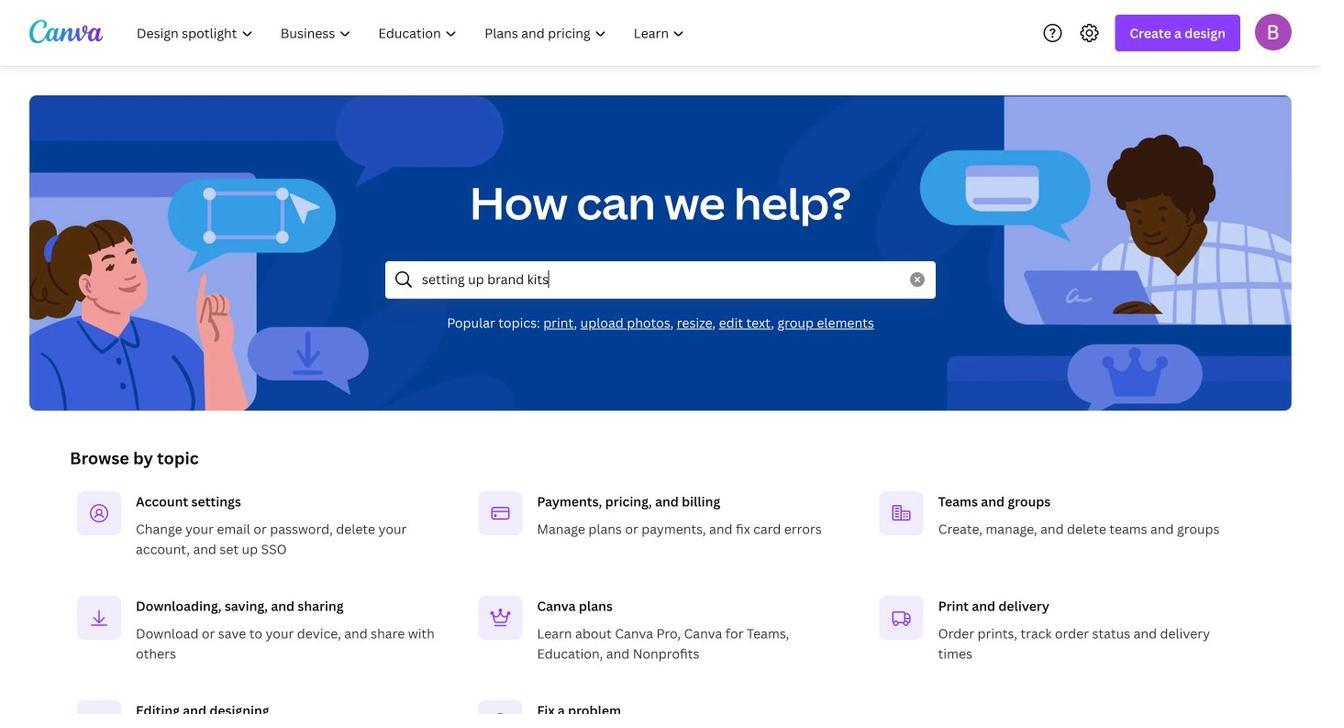 Task type: vqa. For each thing, say whether or not it's contained in the screenshot.
Personal
no



Task type: describe. For each thing, give the bounding box(es) containing it.
bob builder image
[[1255, 14, 1292, 50]]

top level navigation element
[[125, 15, 700, 51]]



Task type: locate. For each thing, give the bounding box(es) containing it.
Try "remove background" or "brand kit" search field
[[422, 262, 899, 297]]



